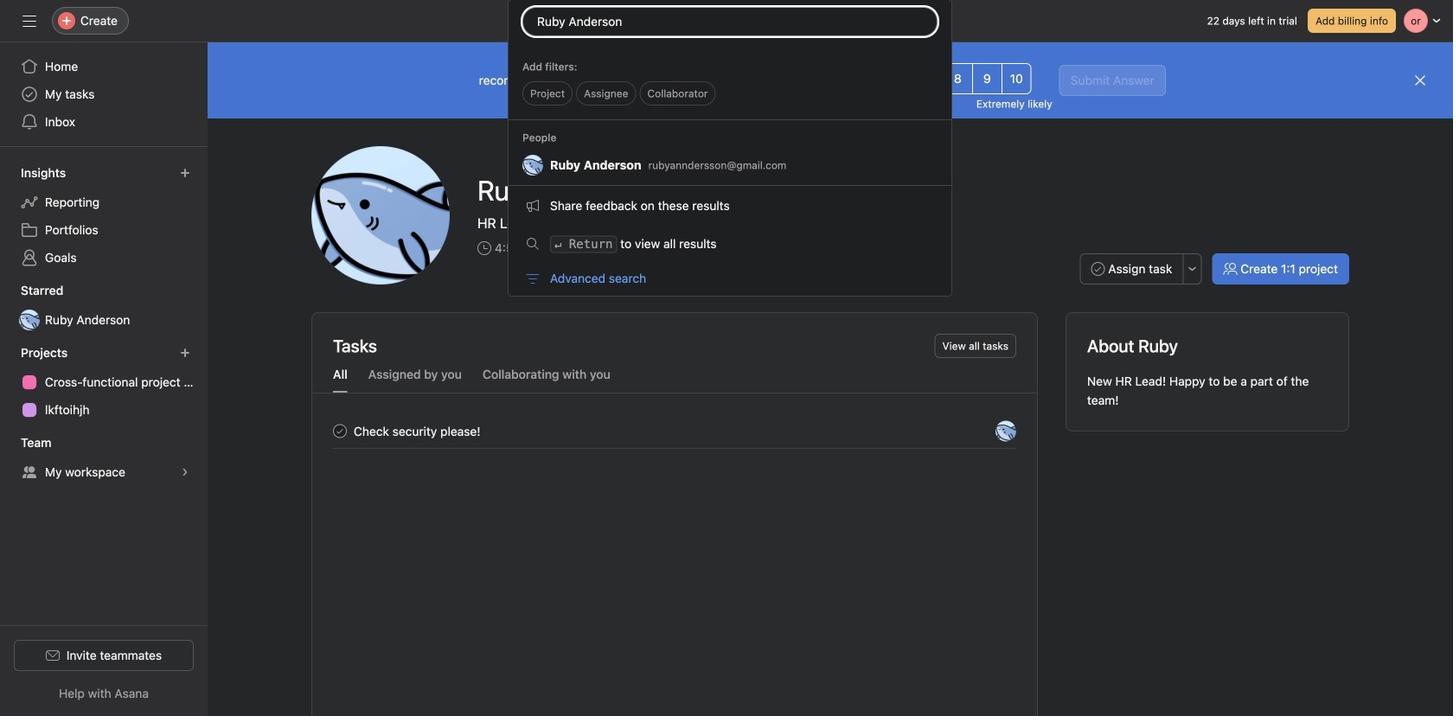 Task type: describe. For each thing, give the bounding box(es) containing it.
mark complete image
[[330, 421, 350, 442]]

tasks tabs tab list
[[312, 365, 1038, 394]]

starred element
[[0, 275, 208, 338]]

global element
[[0, 42, 208, 146]]

see details, my workspace image
[[180, 467, 190, 478]]

Mark complete checkbox
[[330, 421, 350, 442]]

Search field
[[537, 8, 923, 35]]



Task type: vqa. For each thing, say whether or not it's contained in the screenshot.
'Tasks tabs' tab list
yes



Task type: locate. For each thing, give the bounding box(es) containing it.
toggle assignee popover image
[[996, 421, 1017, 442]]

remove from starred image
[[668, 183, 682, 197]]

dismiss image
[[1414, 74, 1428, 87]]

projects element
[[0, 338, 208, 428]]

new project or portfolio image
[[180, 348, 190, 358]]

hide sidebar image
[[23, 14, 36, 28]]

list item
[[312, 415, 1038, 448]]

new insights image
[[180, 168, 190, 178]]

option group
[[708, 63, 1032, 94]]

None radio
[[708, 63, 738, 94], [737, 63, 768, 94], [826, 63, 856, 94], [855, 63, 885, 94], [943, 63, 973, 94], [973, 63, 1003, 94], [708, 63, 738, 94], [737, 63, 768, 94], [826, 63, 856, 94], [855, 63, 885, 94], [943, 63, 973, 94], [973, 63, 1003, 94]]

insights element
[[0, 158, 208, 275]]

teams element
[[0, 428, 208, 490]]

None radio
[[767, 63, 797, 94], [796, 63, 827, 94], [884, 63, 915, 94], [914, 63, 944, 94], [1002, 63, 1032, 94], [767, 63, 797, 94], [796, 63, 827, 94], [884, 63, 915, 94], [914, 63, 944, 94], [1002, 63, 1032, 94]]

list box
[[523, 7, 938, 35]]



